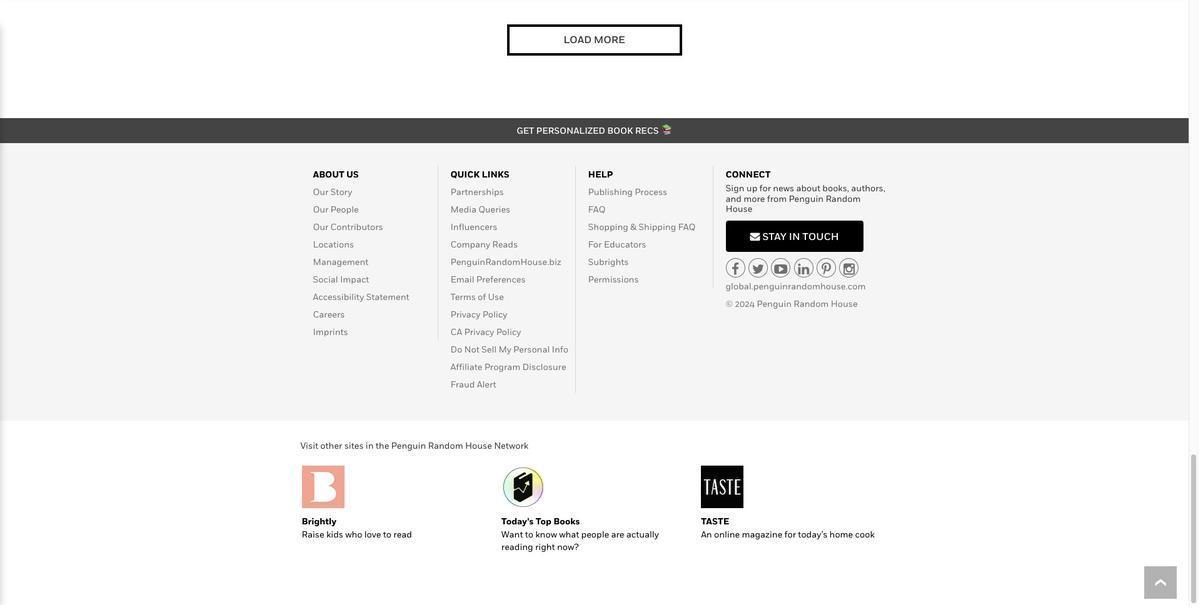 Task type: vqa. For each thing, say whether or not it's contained in the screenshot.
info
yes



Task type: locate. For each thing, give the bounding box(es) containing it.
privacy policy
[[451, 309, 507, 320]]

today's top books image
[[502, 466, 544, 509]]

2 vertical spatial penguin
[[391, 440, 426, 451]]

other
[[321, 440, 342, 451]]

cook
[[856, 529, 875, 540]]

0 vertical spatial faq
[[588, 204, 606, 215]]

program
[[485, 362, 521, 372]]

connect
[[726, 169, 771, 179]]

faq right shipping
[[678, 221, 696, 232]]

load more
[[564, 33, 625, 46]]

books,
[[823, 183, 850, 193]]

0 vertical spatial random
[[826, 193, 861, 204]]

random
[[826, 193, 861, 204], [794, 299, 829, 309], [428, 440, 463, 451]]

1 vertical spatial house
[[831, 299, 858, 309]]

fraud
[[451, 379, 475, 390]]

shopping & shipping faq
[[588, 221, 696, 232]]

1 horizontal spatial faq
[[678, 221, 696, 232]]

1 vertical spatial our
[[313, 204, 329, 215]]

house down visit us on instagram icon
[[831, 299, 858, 309]]

taste an online magazine for today's home cook
[[701, 516, 875, 540]]

to right want
[[525, 529, 534, 540]]

policy up do not sell my personal info
[[497, 327, 521, 337]]

educators
[[604, 239, 647, 250]]

penguinrandomhouse.biz
[[451, 256, 562, 267]]

to
[[383, 529, 392, 540], [525, 529, 534, 540]]

affiliate program disclosure
[[451, 362, 567, 372]]

1 vertical spatial for
[[785, 529, 796, 540]]

people
[[331, 204, 359, 215]]

our for our contributors
[[313, 221, 329, 232]]

privacy down terms
[[451, 309, 481, 320]]

email preferences link
[[451, 274, 526, 285]]

1 vertical spatial more
[[744, 193, 765, 204]]

in left the
[[366, 440, 374, 451]]

more right and
[[744, 193, 765, 204]]

0 vertical spatial for
[[760, 183, 771, 193]]

management
[[313, 256, 369, 267]]

2 vertical spatial house
[[465, 440, 492, 451]]

accessibility statement link
[[313, 291, 410, 302]]

2 vertical spatial our
[[313, 221, 329, 232]]

1 horizontal spatial for
[[785, 529, 796, 540]]

our for our story
[[313, 186, 329, 197]]

© 2024 penguin random house
[[726, 299, 858, 309]]

1 horizontal spatial more
[[744, 193, 765, 204]]

1 vertical spatial privacy
[[465, 327, 494, 337]]

for left today's
[[785, 529, 796, 540]]

reading
[[502, 542, 533, 552]]

contributors
[[331, 221, 383, 232]]

policy down use
[[483, 309, 507, 320]]

up
[[747, 183, 758, 193]]

in right the "stay"
[[789, 230, 801, 243]]

for inside taste an online magazine for today's home cook
[[785, 529, 796, 540]]

what
[[559, 529, 580, 540]]

our people link
[[313, 204, 359, 215]]

penguinrandomhouse.biz link
[[451, 256, 562, 267]]

penguin
[[789, 193, 824, 204], [757, 299, 792, 309], [391, 440, 426, 451]]

0 horizontal spatial more
[[594, 33, 625, 46]]

subrights
[[588, 256, 629, 267]]

faq
[[588, 204, 606, 215], [678, 221, 696, 232]]

more right load
[[594, 33, 625, 46]]

1 vertical spatial faq
[[678, 221, 696, 232]]

more inside button
[[594, 33, 625, 46]]

global.penguinrandomhouse.com
[[726, 281, 866, 292]]

our up locations link
[[313, 221, 329, 232]]

our down about on the left top of page
[[313, 186, 329, 197]]

1 vertical spatial policy
[[497, 327, 521, 337]]

stay in touch button
[[726, 221, 864, 252]]

the
[[376, 440, 389, 451]]

visit us on facebook image
[[732, 263, 739, 276]]

shopping
[[588, 221, 629, 232]]

load
[[564, 33, 592, 46]]

taste
[[701, 516, 730, 527]]

1 our from the top
[[313, 186, 329, 197]]

more
[[594, 33, 625, 46], [744, 193, 765, 204]]

1 horizontal spatial to
[[525, 529, 534, 540]]

connect sign up for news about books, authors, and more from penguin random house
[[726, 169, 886, 214]]

house left network
[[465, 440, 492, 451]]

penguin right the
[[391, 440, 426, 451]]

do not sell my personal info link
[[451, 344, 569, 355]]

2 horizontal spatial house
[[831, 299, 858, 309]]

1 to from the left
[[383, 529, 392, 540]]

about
[[313, 169, 345, 179]]

ca
[[451, 327, 463, 337]]

0 vertical spatial house
[[726, 204, 753, 214]]

today's
[[502, 516, 534, 527]]

shipping
[[639, 221, 676, 232]]

©
[[726, 299, 733, 309]]

0 vertical spatial penguin
[[789, 193, 824, 204]]

for inside connect sign up for news about books, authors, and more from penguin random house
[[760, 183, 771, 193]]

today's top books want to know what people are actually reading right now?
[[502, 516, 659, 552]]

touch
[[803, 230, 839, 243]]

sign
[[726, 183, 745, 193]]

for right up
[[760, 183, 771, 193]]

1 vertical spatial penguin
[[757, 299, 792, 309]]

1 vertical spatial in
[[366, 440, 374, 451]]

random inside connect sign up for news about books, authors, and more from penguin random house
[[826, 193, 861, 204]]

0 vertical spatial our
[[313, 186, 329, 197]]

visit
[[301, 440, 318, 451]]

0 horizontal spatial faq
[[588, 204, 606, 215]]

house down sign
[[726, 204, 753, 214]]

0 horizontal spatial for
[[760, 183, 771, 193]]

faq up shopping
[[588, 204, 606, 215]]

sell
[[482, 344, 497, 355]]

imprints
[[313, 327, 348, 337]]

kids
[[327, 529, 343, 540]]

not
[[465, 344, 480, 355]]

3 our from the top
[[313, 221, 329, 232]]

about
[[797, 183, 821, 193]]

0 vertical spatial more
[[594, 33, 625, 46]]

shopping & shipping faq link
[[588, 221, 696, 232]]

0 horizontal spatial to
[[383, 529, 392, 540]]

penguin down global.penguinrandomhouse.com link
[[757, 299, 792, 309]]

our down our story
[[313, 204, 329, 215]]

to right love
[[383, 529, 392, 540]]

affiliate program disclosure link
[[451, 362, 567, 372]]

2 to from the left
[[525, 529, 534, 540]]

penguin right from
[[789, 193, 824, 204]]

0 vertical spatial in
[[789, 230, 801, 243]]

love
[[365, 529, 381, 540]]

1 horizontal spatial house
[[726, 204, 753, 214]]

influencers
[[451, 221, 498, 232]]

alert
[[477, 379, 497, 390]]

&
[[631, 221, 637, 232]]

2 our from the top
[[313, 204, 329, 215]]

0 horizontal spatial house
[[465, 440, 492, 451]]

our story
[[313, 186, 352, 197]]

privacy down privacy policy on the bottom
[[465, 327, 494, 337]]

1 horizontal spatial in
[[789, 230, 801, 243]]

partnerships
[[451, 186, 504, 197]]

global.penguinrandomhouse.com link
[[726, 281, 866, 292]]

influencers link
[[451, 221, 498, 232]]



Task type: describe. For each thing, give the bounding box(es) containing it.
company
[[451, 239, 490, 250]]

statement
[[366, 291, 410, 302]]

2 vertical spatial random
[[428, 440, 463, 451]]

from
[[767, 193, 787, 204]]

want
[[502, 529, 523, 540]]

our story link
[[313, 186, 352, 197]]

0 vertical spatial policy
[[483, 309, 507, 320]]

locations
[[313, 239, 354, 250]]

home
[[830, 529, 854, 540]]

social
[[313, 274, 338, 285]]

email preferences
[[451, 274, 526, 285]]

management link
[[313, 256, 369, 267]]

who
[[345, 529, 363, 540]]

visit us on youtube image
[[775, 263, 788, 276]]

my
[[499, 344, 512, 355]]

people
[[582, 529, 609, 540]]

more inside connect sign up for news about books, authors, and more from penguin random house
[[744, 193, 765, 204]]

accessibility
[[313, 291, 364, 302]]

us
[[347, 169, 359, 179]]

stay
[[763, 230, 787, 243]]

today's
[[799, 529, 828, 540]]

media
[[451, 204, 477, 215]]

company reads
[[451, 239, 518, 250]]

visit us on linkedin image
[[798, 263, 810, 276]]

fraud alert
[[451, 379, 497, 390]]

about us
[[313, 169, 359, 179]]

0 horizontal spatial in
[[366, 440, 374, 451]]

do
[[451, 344, 462, 355]]

online
[[714, 529, 740, 540]]

our contributors link
[[313, 221, 383, 232]]

raise
[[302, 529, 324, 540]]

house inside connect sign up for news about books, authors, and more from penguin random house
[[726, 204, 753, 214]]

visit us on twitter image
[[752, 263, 765, 276]]

for
[[588, 239, 602, 250]]

our for our people
[[313, 204, 329, 215]]

publishing process
[[588, 186, 668, 197]]

to inside today's top books want to know what people are actually reading right now?
[[525, 529, 534, 540]]

get personalized book recs 📚 link
[[517, 125, 672, 136]]

visit us on pinterest image
[[822, 263, 831, 276]]

to inside brightly raise kids who love to read
[[383, 529, 392, 540]]

an online magazine for today's home cook image
[[701, 466, 744, 509]]

queries
[[479, 204, 511, 215]]

careers
[[313, 309, 345, 320]]

2024
[[735, 299, 755, 309]]

an
[[701, 529, 712, 540]]

in inside popup button
[[789, 230, 801, 243]]

raise kids who love to read image
[[302, 466, 344, 509]]

social impact link
[[313, 274, 369, 285]]

right
[[536, 542, 555, 552]]

0 vertical spatial privacy
[[451, 309, 481, 320]]

network
[[494, 440, 529, 451]]

personal
[[514, 344, 550, 355]]

brightly raise kids who love to read
[[302, 516, 412, 540]]

recs
[[635, 125, 659, 136]]

publishing process link
[[588, 186, 668, 197]]

envelope image
[[750, 232, 760, 242]]

terms
[[451, 291, 476, 302]]

about us link
[[313, 169, 359, 179]]

imprints link
[[313, 327, 348, 337]]

ca privacy policy
[[451, 327, 521, 337]]

our contributors
[[313, 221, 383, 232]]

accessibility statement
[[313, 291, 410, 302]]

for educators
[[588, 239, 647, 250]]

are
[[612, 529, 625, 540]]

links
[[482, 169, 510, 179]]

get
[[517, 125, 534, 136]]

partnerships link
[[451, 186, 504, 197]]

media queries link
[[451, 204, 511, 215]]

quick
[[451, 169, 480, 179]]

terms of use link
[[451, 291, 504, 302]]

social impact
[[313, 274, 369, 285]]

actually
[[627, 529, 659, 540]]

preferences
[[477, 274, 526, 285]]

1 vertical spatial random
[[794, 299, 829, 309]]

do not sell my personal info
[[451, 344, 569, 355]]

faq link
[[588, 204, 606, 215]]

brightly
[[302, 516, 337, 527]]

affiliate
[[451, 362, 483, 372]]

locations link
[[313, 239, 354, 250]]

for educators link
[[588, 239, 647, 250]]

visit us on instagram image
[[844, 263, 855, 276]]

publishing
[[588, 186, 633, 197]]

know
[[536, 529, 557, 540]]

terms of use
[[451, 291, 504, 302]]

of
[[478, 291, 486, 302]]

book
[[608, 125, 633, 136]]

penguin inside connect sign up for news about books, authors, and more from penguin random house
[[789, 193, 824, 204]]

help
[[588, 169, 613, 179]]

our people
[[313, 204, 359, 215]]

📚
[[661, 125, 672, 136]]

load more button
[[507, 24, 682, 56]]

now?
[[557, 542, 579, 552]]

use
[[488, 291, 504, 302]]

process
[[635, 186, 668, 197]]

get personalized book recs 📚
[[517, 125, 672, 136]]

quick links
[[451, 169, 510, 179]]

ca privacy policy link
[[451, 327, 521, 337]]

read
[[394, 529, 412, 540]]



